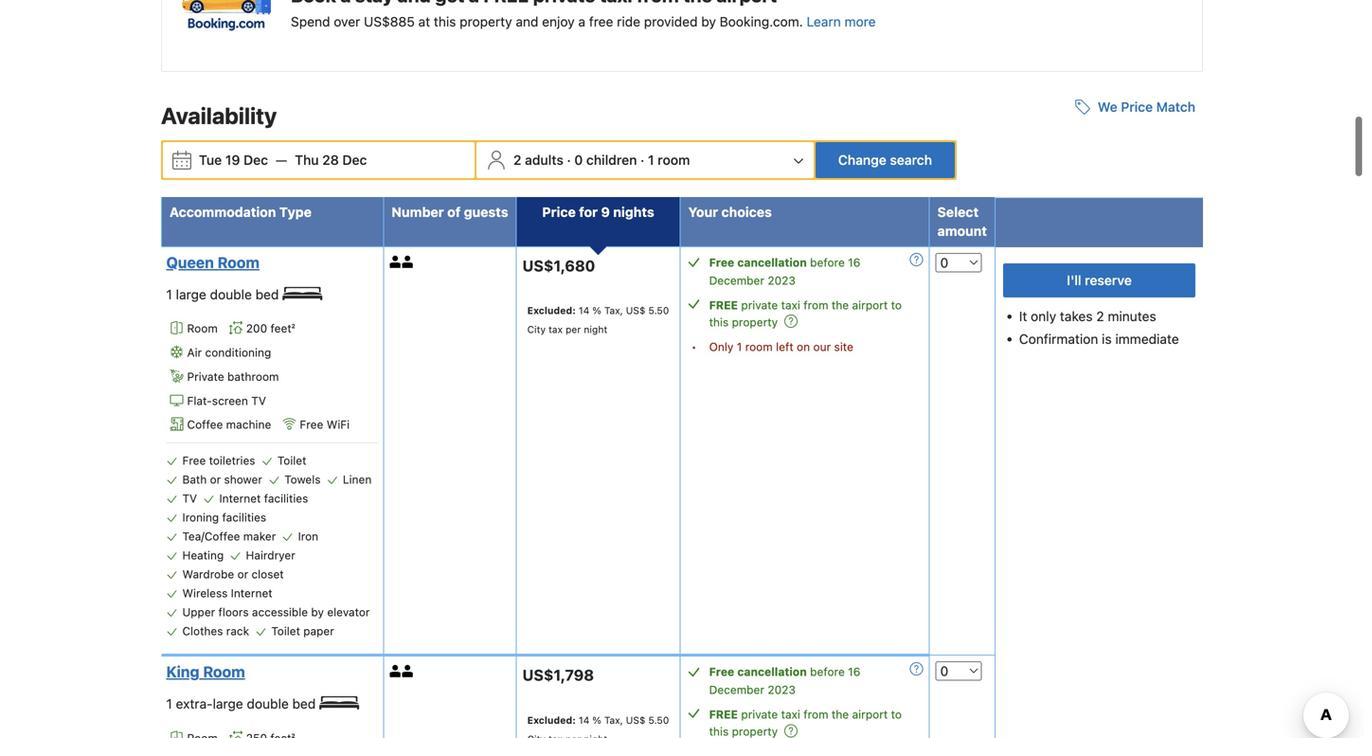 Task type: locate. For each thing, give the bounding box(es) containing it.
only
[[710, 340, 734, 353]]

2 dec from the left
[[343, 152, 367, 168]]

2 more details on meals and payment options image from the top
[[910, 663, 924, 676]]

2 5.50 from the top
[[649, 715, 669, 726]]

toilet paper
[[271, 625, 334, 638]]

internet down shower
[[219, 492, 261, 505]]

14 for us$1,798
[[579, 715, 590, 726]]

city down us$1,798
[[528, 734, 546, 738]]

0 vertical spatial taxi
[[782, 298, 801, 312]]

1 5.50 from the top
[[649, 305, 669, 316]]

children
[[587, 152, 637, 168]]

0 vertical spatial 2023
[[768, 274, 796, 287]]

free for us$1,798
[[710, 708, 738, 721]]

flat-screen tv
[[187, 394, 266, 407]]

wardrobe
[[182, 568, 234, 581]]

0 vertical spatial excluded:
[[528, 305, 576, 316]]

1 vertical spatial 14
[[579, 715, 590, 726]]

tv down bathroom
[[251, 394, 266, 407]]

tv down "bath"
[[182, 492, 197, 505]]

1 night from the top
[[584, 324, 608, 335]]

1 right only
[[737, 340, 742, 353]]

2 per from the top
[[566, 734, 581, 738]]

1 vertical spatial free cancellation
[[710, 666, 807, 679]]

double down the queen room
[[210, 286, 252, 302]]

1 vertical spatial december
[[710, 684, 765, 697]]

from for us$1,680
[[804, 298, 829, 312]]

learn more button
[[807, 12, 876, 31]]

search
[[890, 152, 933, 168]]

0 vertical spatial 14
[[579, 305, 590, 316]]

this for us$1,680
[[710, 315, 729, 329]]

toilet down accessible
[[271, 625, 300, 638]]

internet down closet at the left bottom
[[231, 587, 273, 600]]

accommodation
[[170, 204, 276, 220]]

1 horizontal spatial ·
[[641, 152, 645, 168]]

over
[[334, 14, 360, 29]]

1 vertical spatial room
[[746, 340, 773, 353]]

before 16 december 2023 for us$1,680
[[710, 256, 861, 287]]

room up "your"
[[658, 152, 690, 168]]

paper
[[304, 625, 334, 638]]

1 taxi from the top
[[782, 298, 801, 312]]

taxi for us$1,680
[[782, 298, 801, 312]]

2 excluded: from the top
[[528, 715, 576, 726]]

room up the "air"
[[187, 322, 218, 335]]

1 vertical spatial %
[[593, 715, 602, 726]]

1 the from the top
[[832, 298, 849, 312]]

1 vertical spatial night
[[584, 734, 608, 738]]

16 for us$1,680
[[848, 256, 861, 269]]

2 cancellation from the top
[[738, 666, 807, 679]]

1 december from the top
[[710, 274, 765, 287]]

private taxi from the airport to this property
[[710, 298, 902, 329], [710, 708, 902, 738]]

bed down king room link
[[292, 696, 316, 712]]

1 vertical spatial before
[[811, 666, 845, 679]]

excluded: down us$1,798
[[528, 715, 576, 726]]

2 taxi from the top
[[782, 708, 801, 721]]

0 vertical spatial city
[[528, 324, 546, 335]]

double
[[210, 286, 252, 302], [247, 696, 289, 712]]

left
[[776, 340, 794, 353]]

1
[[648, 152, 655, 168], [166, 286, 172, 302], [737, 340, 742, 353], [166, 696, 172, 712]]

taxi
[[782, 298, 801, 312], [782, 708, 801, 721]]

0 vertical spatial december
[[710, 274, 765, 287]]

per down us$1,680
[[566, 324, 581, 335]]

ride
[[617, 14, 641, 29]]

0 horizontal spatial by
[[311, 606, 324, 619]]

at
[[419, 14, 430, 29]]

2 tax from the top
[[549, 734, 563, 738]]

1 2023 from the top
[[768, 274, 796, 287]]

0 vertical spatial 16
[[848, 256, 861, 269]]

only 1 room left on our site
[[710, 340, 854, 353]]

2 before 16 december 2023 from the top
[[710, 666, 861, 697]]

2 airport from the top
[[853, 708, 888, 721]]

night down us$1,680
[[584, 324, 608, 335]]

1 vertical spatial the
[[832, 708, 849, 721]]

facilities down towels
[[264, 492, 308, 505]]

or for wardrobe
[[237, 568, 248, 581]]

private taxi from the airport to this property for us$1,680
[[710, 298, 902, 329]]

city for us$1,680
[[528, 324, 546, 335]]

2 16 from the top
[[848, 666, 861, 679]]

0 vertical spatial per
[[566, 324, 581, 335]]

1 vertical spatial to
[[892, 708, 902, 721]]

2 vertical spatial property
[[732, 725, 778, 738]]

1 vertical spatial price
[[542, 204, 576, 220]]

0 vertical spatial room
[[658, 152, 690, 168]]

0 vertical spatial %
[[593, 305, 602, 316]]

type
[[279, 204, 312, 220]]

excluded: down us$1,680
[[528, 305, 576, 316]]

towels
[[285, 473, 321, 486]]

2 vertical spatial room
[[203, 663, 245, 681]]

by
[[702, 14, 716, 29], [311, 606, 324, 619]]

14 % tax, us$ 5.50 city tax per night for us$1,680
[[528, 305, 669, 335]]

double down king room link
[[247, 696, 289, 712]]

1 tax from the top
[[549, 324, 563, 335]]

1 dec from the left
[[244, 152, 268, 168]]

0 horizontal spatial dec
[[244, 152, 268, 168]]

0 vertical spatial room
[[218, 253, 260, 271]]

2 14 % tax, us$ 5.50 city tax per night from the top
[[528, 715, 669, 738]]

room left left
[[746, 340, 773, 353]]

2023 for us$1,680
[[768, 274, 796, 287]]

1 14 from the top
[[579, 305, 590, 316]]

change
[[839, 152, 887, 168]]

toilet for toilet
[[278, 454, 307, 467]]

1 vertical spatial tax,
[[605, 715, 623, 726]]

1 vertical spatial large
[[213, 696, 243, 712]]

1 vertical spatial 16
[[848, 666, 861, 679]]

the for us$1,680
[[832, 298, 849, 312]]

from
[[804, 298, 829, 312], [804, 708, 829, 721]]

1 before 16 december 2023 from the top
[[710, 256, 861, 287]]

0 vertical spatial free cancellation
[[710, 256, 807, 269]]

1 vertical spatial this
[[710, 315, 729, 329]]

more details on meals and payment options image
[[910, 253, 924, 266], [910, 663, 924, 676]]

0 horizontal spatial or
[[210, 473, 221, 486]]

2 % from the top
[[593, 715, 602, 726]]

2 up 'is'
[[1097, 308, 1105, 324]]

2 left adults
[[514, 152, 522, 168]]

night down us$1,798
[[584, 734, 608, 738]]

5.50 for us$1,798
[[649, 715, 669, 726]]

2 from from the top
[[804, 708, 829, 721]]

toiletries
[[209, 454, 255, 467]]

14
[[579, 305, 590, 316], [579, 715, 590, 726]]

16
[[848, 256, 861, 269], [848, 666, 861, 679]]

december
[[710, 274, 765, 287], [710, 684, 765, 697]]

%
[[593, 305, 602, 316], [593, 715, 602, 726]]

accessible
[[252, 606, 308, 619]]

0 horizontal spatial 2
[[514, 152, 522, 168]]

2 2023 from the top
[[768, 684, 796, 697]]

0 vertical spatial airport
[[853, 298, 888, 312]]

facilities for internet facilities
[[264, 492, 308, 505]]

tax down us$1,798
[[549, 734, 563, 738]]

2 private from the top
[[742, 708, 778, 721]]

0 vertical spatial or
[[210, 473, 221, 486]]

spend
[[291, 14, 330, 29]]

night for us$1,680
[[584, 324, 608, 335]]

1 before from the top
[[811, 256, 845, 269]]

1 right children
[[648, 152, 655, 168]]

0 vertical spatial to
[[892, 298, 902, 312]]

room
[[658, 152, 690, 168], [746, 340, 773, 353]]

1 vertical spatial room
[[187, 322, 218, 335]]

king room link
[[166, 663, 373, 682]]

1 vertical spatial double
[[247, 696, 289, 712]]

us$ for us$1,680
[[626, 305, 646, 316]]

0 horizontal spatial ·
[[567, 152, 571, 168]]

toilet
[[278, 454, 307, 467], [271, 625, 300, 638]]

0 vertical spatial from
[[804, 298, 829, 312]]

2 inside dropdown button
[[514, 152, 522, 168]]

price inside we price match dropdown button
[[1122, 99, 1154, 114]]

0 vertical spatial tax,
[[605, 305, 623, 316]]

0 vertical spatial large
[[176, 286, 206, 302]]

1 horizontal spatial bed
[[292, 696, 316, 712]]

0 vertical spatial facilities
[[264, 492, 308, 505]]

tv
[[251, 394, 266, 407], [182, 492, 197, 505]]

0 vertical spatial private
[[742, 298, 778, 312]]

0 vertical spatial free
[[710, 298, 738, 312]]

0 vertical spatial the
[[832, 298, 849, 312]]

1 vertical spatial facilities
[[222, 511, 266, 524]]

free for us$1,680
[[710, 298, 738, 312]]

2 the from the top
[[832, 708, 849, 721]]

queen room link
[[166, 253, 373, 272]]

2 private taxi from the airport to this property from the top
[[710, 708, 902, 738]]

1 horizontal spatial tv
[[251, 394, 266, 407]]

0 horizontal spatial tv
[[182, 492, 197, 505]]

dec right 19
[[244, 152, 268, 168]]

1 vertical spatial bed
[[292, 696, 316, 712]]

enjoy
[[542, 14, 575, 29]]

per for us$1,798
[[566, 734, 581, 738]]

before for us$1,680
[[811, 256, 845, 269]]

thu 28 dec button
[[287, 143, 375, 177]]

% for us$1,798
[[593, 715, 602, 726]]

bath
[[182, 473, 207, 486]]

excluded: for us$1,680
[[528, 305, 576, 316]]

facilities up tea/coffee maker at the bottom left of page
[[222, 511, 266, 524]]

before 16 december 2023 for us$1,798
[[710, 666, 861, 697]]

2 before from the top
[[811, 666, 845, 679]]

1 us$ from the top
[[626, 305, 646, 316]]

% down us$1,798
[[593, 715, 602, 726]]

2 to from the top
[[892, 708, 902, 721]]

extra-
[[176, 696, 213, 712]]

1 private from the top
[[742, 298, 778, 312]]

1 city from the top
[[528, 324, 546, 335]]

or
[[210, 473, 221, 486], [237, 568, 248, 581]]

city down us$1,680
[[528, 324, 546, 335]]

select amount
[[938, 204, 988, 239]]

1 vertical spatial cancellation
[[738, 666, 807, 679]]

upper floors accessible by elevator
[[182, 606, 370, 619]]

2 free cancellation from the top
[[710, 666, 807, 679]]

1 airport from the top
[[853, 298, 888, 312]]

% for us$1,680
[[593, 305, 602, 316]]

by right provided
[[702, 14, 716, 29]]

0 vertical spatial double
[[210, 286, 252, 302]]

2 free from the top
[[710, 708, 738, 721]]

a
[[579, 14, 586, 29]]

0 vertical spatial more details on meals and payment options image
[[910, 253, 924, 266]]

screen
[[212, 394, 248, 407]]

1 tax, from the top
[[605, 305, 623, 316]]

1 vertical spatial 5.50
[[649, 715, 669, 726]]

1 % from the top
[[593, 305, 602, 316]]

booking.com.
[[720, 14, 803, 29]]

flat-
[[187, 394, 212, 407]]

1 vertical spatial per
[[566, 734, 581, 738]]

internet
[[219, 492, 261, 505], [231, 587, 273, 600]]

2 night from the top
[[584, 734, 608, 738]]

property for us$1,798
[[732, 725, 778, 738]]

by up the paper
[[311, 606, 324, 619]]

1 horizontal spatial by
[[702, 14, 716, 29]]

room up the 1 extra-large double bed
[[203, 663, 245, 681]]

1 vertical spatial tv
[[182, 492, 197, 505]]

1 cancellation from the top
[[738, 256, 807, 269]]

conditioning
[[205, 346, 271, 359]]

tax down us$1,680
[[549, 324, 563, 335]]

0 horizontal spatial room
[[658, 152, 690, 168]]

cancellation for us$1,680
[[738, 256, 807, 269]]

per for us$1,680
[[566, 324, 581, 335]]

1 vertical spatial property
[[732, 315, 778, 329]]

1 vertical spatial 2023
[[768, 684, 796, 697]]

2 tax, from the top
[[605, 715, 623, 726]]

large down queen
[[176, 286, 206, 302]]

0 vertical spatial us$
[[626, 305, 646, 316]]

room
[[218, 253, 260, 271], [187, 322, 218, 335], [203, 663, 245, 681]]

0 vertical spatial 2
[[514, 152, 522, 168]]

1 to from the top
[[892, 298, 902, 312]]

1 vertical spatial free
[[710, 708, 738, 721]]

2 us$ from the top
[[626, 715, 646, 726]]

1 more details on meals and payment options image from the top
[[910, 253, 924, 266]]

2 inside it only takes 2 minutes confirmation is immediate
[[1097, 308, 1105, 324]]

1 horizontal spatial 2
[[1097, 308, 1105, 324]]

1 from from the top
[[804, 298, 829, 312]]

1 horizontal spatial large
[[213, 696, 243, 712]]

0 vertical spatial 5.50
[[649, 305, 669, 316]]

1 private taxi from the airport to this property from the top
[[710, 298, 902, 329]]

· left 0
[[567, 152, 571, 168]]

or for bath
[[210, 473, 221, 486]]

0 vertical spatial before 16 december 2023
[[710, 256, 861, 287]]

1 16 from the top
[[848, 256, 861, 269]]

1 per from the top
[[566, 324, 581, 335]]

confirmation
[[1020, 331, 1099, 347]]

i'll reserve
[[1067, 272, 1132, 288]]

14 % tax, us$ 5.50 city tax per night down us$1,798
[[528, 715, 669, 738]]

1 vertical spatial city
[[528, 734, 546, 738]]

2 december from the top
[[710, 684, 765, 697]]

occupancy image
[[402, 256, 415, 268], [390, 666, 402, 678]]

ironing
[[182, 511, 219, 524]]

1 14 % tax, us$ 5.50 city tax per night from the top
[[528, 305, 669, 335]]

feet²
[[271, 322, 296, 335]]

per down us$1,798
[[566, 734, 581, 738]]

price left for on the left
[[542, 204, 576, 220]]

free cancellation for us$1,798
[[710, 666, 807, 679]]

1 down queen
[[166, 286, 172, 302]]

1 vertical spatial toilet
[[271, 625, 300, 638]]

per
[[566, 324, 581, 335], [566, 734, 581, 738]]

price right the we
[[1122, 99, 1154, 114]]

0 vertical spatial private taxi from the airport to this property
[[710, 298, 902, 329]]

0 vertical spatial before
[[811, 256, 845, 269]]

or up wireless internet
[[237, 568, 248, 581]]

room up 1 large double bed
[[218, 253, 260, 271]]

occupancy image
[[390, 256, 402, 268], [402, 666, 415, 678]]

large down king room
[[213, 696, 243, 712]]

1 vertical spatial before 16 december 2023
[[710, 666, 861, 697]]

1 inside dropdown button
[[648, 152, 655, 168]]

1 free from the top
[[710, 298, 738, 312]]

0 horizontal spatial price
[[542, 204, 576, 220]]

this for us$1,798
[[710, 725, 729, 738]]

1 horizontal spatial dec
[[343, 152, 367, 168]]

2 city from the top
[[528, 734, 546, 738]]

· right children
[[641, 152, 645, 168]]

1 excluded: from the top
[[528, 305, 576, 316]]

your choices
[[689, 204, 772, 220]]

·
[[567, 152, 571, 168], [641, 152, 645, 168]]

tue 19 dec — thu 28 dec
[[199, 152, 367, 168]]

1 vertical spatial 14 % tax, us$ 5.50 city tax per night
[[528, 715, 669, 738]]

night for us$1,798
[[584, 734, 608, 738]]

rack
[[226, 625, 249, 638]]

elevator
[[327, 606, 370, 619]]

bed down the queen room link
[[256, 286, 279, 302]]

14 % tax, us$ 5.50 city tax per night down us$1,680
[[528, 305, 669, 335]]

1 horizontal spatial or
[[237, 568, 248, 581]]

5.50 for us$1,680
[[649, 305, 669, 316]]

thu
[[295, 152, 319, 168]]

0 horizontal spatial bed
[[256, 286, 279, 302]]

2 14 from the top
[[579, 715, 590, 726]]

facilities
[[264, 492, 308, 505], [222, 511, 266, 524]]

2 · from the left
[[641, 152, 645, 168]]

airport
[[853, 298, 888, 312], [853, 708, 888, 721]]

or down free toiletries on the bottom of page
[[210, 473, 221, 486]]

% down us$1,680
[[593, 305, 602, 316]]

amount
[[938, 223, 988, 239]]

14 down us$1,798
[[579, 715, 590, 726]]

dec right 28
[[343, 152, 367, 168]]

to for us$1,798
[[892, 708, 902, 721]]

1 vertical spatial airport
[[853, 708, 888, 721]]

1 free cancellation from the top
[[710, 256, 807, 269]]

toilet up towels
[[278, 454, 307, 467]]

1 vertical spatial by
[[311, 606, 324, 619]]

1 vertical spatial internet
[[231, 587, 273, 600]]

‎us$885‏
[[364, 14, 415, 29]]

0 vertical spatial toilet
[[278, 454, 307, 467]]

1 vertical spatial private taxi from the airport to this property
[[710, 708, 902, 738]]

2 adults · 0 children · 1 room button
[[479, 142, 812, 178]]

1 vertical spatial tax
[[549, 734, 563, 738]]

internet facilities
[[219, 492, 308, 505]]

toilet for toilet paper
[[271, 625, 300, 638]]

us$
[[626, 305, 646, 316], [626, 715, 646, 726]]

14 down us$1,680
[[579, 305, 590, 316]]

room for king
[[203, 663, 245, 681]]

1 vertical spatial or
[[237, 568, 248, 581]]

1 vertical spatial private
[[742, 708, 778, 721]]

0 vertical spatial 14 % tax, us$ 5.50 city tax per night
[[528, 305, 669, 335]]

provided
[[644, 14, 698, 29]]

0 vertical spatial price
[[1122, 99, 1154, 114]]

0 vertical spatial cancellation
[[738, 256, 807, 269]]

tax,
[[605, 305, 623, 316], [605, 715, 623, 726]]

1 vertical spatial taxi
[[782, 708, 801, 721]]

upper
[[182, 606, 215, 619]]



Task type: vqa. For each thing, say whether or not it's contained in the screenshot.
1st Us$ from the bottom of the page
yes



Task type: describe. For each thing, give the bounding box(es) containing it.
the for us$1,798
[[832, 708, 849, 721]]

guests
[[464, 204, 509, 220]]

maker
[[243, 530, 276, 543]]

it only takes 2 minutes confirmation is immediate
[[1020, 308, 1180, 347]]

0 vertical spatial internet
[[219, 492, 261, 505]]

1 · from the left
[[567, 152, 571, 168]]

free cancellation for us$1,680
[[710, 256, 807, 269]]

us$ for us$1,798
[[626, 715, 646, 726]]

on
[[797, 340, 811, 353]]

more details on meals and payment options image for us$1,798
[[910, 663, 924, 676]]

private bathroom
[[187, 370, 279, 383]]

spend over ‎us$885‏ at this property and enjoy a free ride provided by booking.com. learn more
[[291, 14, 876, 29]]

clothes
[[182, 625, 223, 638]]

city for us$1,798
[[528, 734, 546, 738]]

we price match button
[[1068, 90, 1204, 124]]

private
[[187, 370, 224, 383]]

private taxi from the airport to this property for us$1,798
[[710, 708, 902, 738]]

coffee
[[187, 418, 223, 431]]

free toiletries
[[182, 454, 255, 467]]

14 for us$1,680
[[579, 305, 590, 316]]

property for us$1,680
[[732, 315, 778, 329]]

1 vertical spatial occupancy image
[[390, 666, 402, 678]]

nights
[[614, 204, 655, 220]]

1 extra-large double bed
[[166, 696, 320, 712]]

number
[[392, 204, 444, 220]]

excluded: for us$1,798
[[528, 715, 576, 726]]

and
[[516, 14, 539, 29]]

hairdryer
[[246, 549, 295, 562]]

learn
[[807, 14, 841, 29]]

air conditioning
[[187, 346, 271, 359]]

room inside dropdown button
[[658, 152, 690, 168]]

number of guests
[[392, 204, 509, 220]]

we
[[1098, 99, 1118, 114]]

tax, for us$1,680
[[605, 305, 623, 316]]

1 large double bed
[[166, 286, 283, 302]]

28
[[322, 152, 339, 168]]

us$1,680
[[523, 257, 595, 275]]

us$1,798
[[523, 667, 594, 685]]

0 vertical spatial by
[[702, 14, 716, 29]]

tax, for us$1,798
[[605, 715, 623, 726]]

0 vertical spatial this
[[434, 14, 456, 29]]

minutes
[[1108, 308, 1157, 324]]

9
[[601, 204, 610, 220]]

change search button
[[816, 142, 955, 178]]

19
[[225, 152, 240, 168]]

i'll reserve button
[[1004, 263, 1196, 297]]

2023 for us$1,798
[[768, 684, 796, 697]]

0 vertical spatial bed
[[256, 286, 279, 302]]

clothes rack
[[182, 625, 249, 638]]

takes
[[1060, 308, 1093, 324]]

airport for us$1,680
[[853, 298, 888, 312]]

for
[[579, 204, 598, 220]]

taxi for us$1,798
[[782, 708, 801, 721]]

room for queen
[[218, 253, 260, 271]]

2 adults · 0 children · 1 room
[[514, 152, 690, 168]]

accommodation type
[[170, 204, 312, 220]]

tue 19 dec button
[[191, 143, 276, 177]]

1 vertical spatial occupancy image
[[402, 666, 415, 678]]

closet
[[252, 568, 284, 581]]

your
[[689, 204, 719, 220]]

machine
[[226, 418, 271, 431]]

more details on meals and payment options image for us$1,680
[[910, 253, 924, 266]]

private for us$1,798
[[742, 708, 778, 721]]

to for us$1,680
[[892, 298, 902, 312]]

wifi
[[327, 418, 350, 431]]

price for 9 nights
[[542, 204, 655, 220]]

queen
[[166, 253, 214, 271]]

0 horizontal spatial large
[[176, 286, 206, 302]]

from for us$1,798
[[804, 708, 829, 721]]

we price match
[[1098, 99, 1196, 114]]

december for us$1,798
[[710, 684, 765, 697]]

tea/coffee
[[182, 530, 240, 543]]

1 horizontal spatial room
[[746, 340, 773, 353]]

heating
[[182, 549, 224, 562]]

1 left extra-
[[166, 696, 172, 712]]

private for us$1,680
[[742, 298, 778, 312]]

more
[[845, 14, 876, 29]]

coffee machine
[[187, 418, 271, 431]]

tax for us$1,798
[[549, 734, 563, 738]]

16 for us$1,798
[[848, 666, 861, 679]]

only
[[1031, 308, 1057, 324]]

december for us$1,680
[[710, 274, 765, 287]]

our
[[814, 340, 831, 353]]

wireless internet
[[182, 587, 273, 600]]

tax for us$1,680
[[549, 324, 563, 335]]

of
[[448, 204, 461, 220]]

site
[[835, 340, 854, 353]]

free
[[589, 14, 614, 29]]

queen room
[[166, 253, 260, 271]]

before for us$1,798
[[811, 666, 845, 679]]

ironing facilities
[[182, 511, 266, 524]]

it
[[1020, 308, 1028, 324]]

14 % tax, us$ 5.50 city tax per night for us$1,798
[[528, 715, 669, 738]]

200
[[246, 322, 267, 335]]

airport for us$1,798
[[853, 708, 888, 721]]

book a stay and get a free private taxi from the airport image
[[177, 0, 276, 56]]

bathroom
[[228, 370, 279, 383]]

0 vertical spatial occupancy image
[[402, 256, 415, 268]]

select
[[938, 204, 979, 220]]

0 vertical spatial occupancy image
[[390, 256, 402, 268]]

facilities for ironing facilities
[[222, 511, 266, 524]]

bath or shower
[[182, 473, 262, 486]]

iron
[[298, 530, 319, 543]]

immediate
[[1116, 331, 1180, 347]]

king room
[[166, 663, 245, 681]]

0 vertical spatial tv
[[251, 394, 266, 407]]

•
[[692, 340, 697, 353]]

adults
[[525, 152, 564, 168]]

cancellation for us$1,798
[[738, 666, 807, 679]]

0 vertical spatial property
[[460, 14, 512, 29]]

choices
[[722, 204, 772, 220]]



